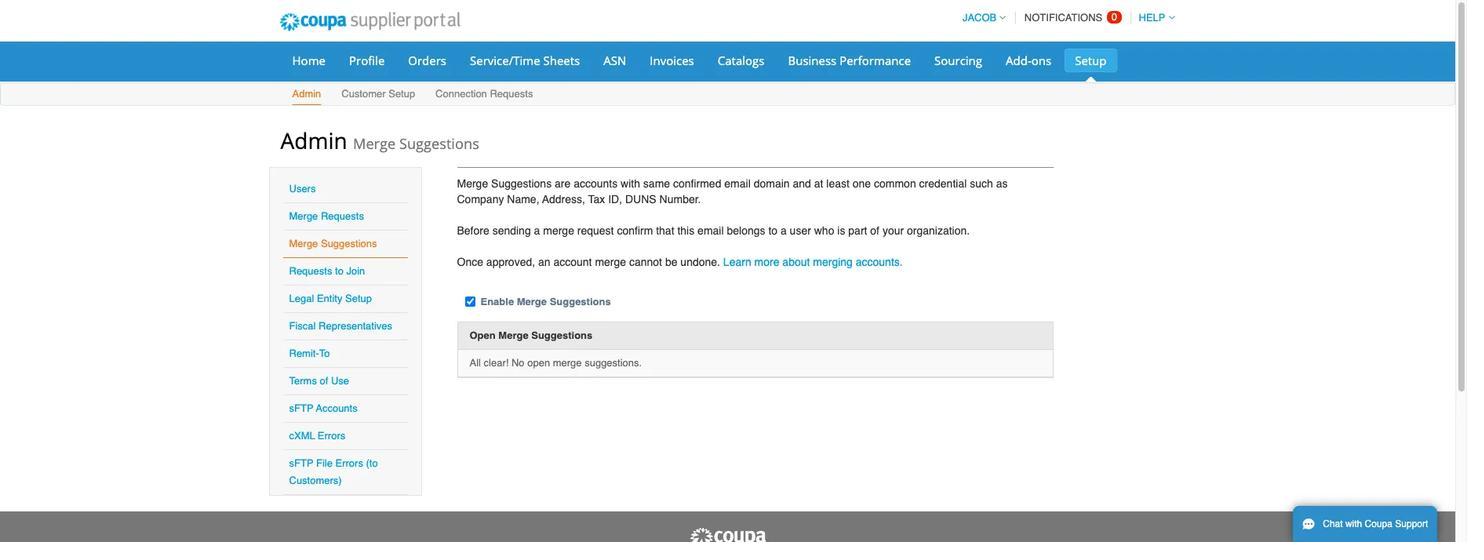 Task type: locate. For each thing, give the bounding box(es) containing it.
number.
[[659, 193, 701, 206]]

a left user
[[781, 224, 787, 237]]

to left join
[[335, 265, 344, 277]]

errors left (to
[[335, 457, 363, 469]]

account
[[553, 256, 592, 268]]

id,
[[608, 193, 622, 206]]

admin
[[292, 88, 321, 100], [280, 126, 347, 155]]

setup inside 'link'
[[1075, 53, 1107, 68]]

0 vertical spatial to
[[768, 224, 777, 237]]

jacob link
[[955, 12, 1006, 24]]

all clear! no open merge suggestions.
[[470, 357, 642, 369]]

as
[[996, 177, 1008, 190]]

fiscal representatives link
[[289, 320, 392, 332]]

setup right customer
[[388, 88, 415, 100]]

requests
[[490, 88, 533, 100], [321, 210, 364, 222], [289, 265, 332, 277]]

0 horizontal spatial setup
[[345, 293, 372, 304]]

0 horizontal spatial of
[[320, 375, 328, 387]]

None checkbox
[[465, 297, 475, 307]]

1 vertical spatial email
[[697, 224, 724, 237]]

support
[[1395, 519, 1428, 530]]

are
[[555, 177, 571, 190]]

email right this
[[697, 224, 724, 237]]

help
[[1139, 12, 1165, 24]]

2 horizontal spatial setup
[[1075, 53, 1107, 68]]

connection requests link
[[435, 85, 534, 105]]

no
[[511, 357, 525, 369]]

once approved, an account merge cannot be undone. learn more about merging accounts.
[[457, 256, 903, 268]]

email inside merge suggestions are accounts with same confirmed email domain and at least one common credential such as company name, address, tax id, duns number.
[[724, 177, 751, 190]]

of left use
[[320, 375, 328, 387]]

at
[[814, 177, 823, 190]]

a
[[534, 224, 540, 237], [781, 224, 787, 237]]

0 vertical spatial of
[[870, 224, 879, 237]]

2 vertical spatial requests
[[289, 265, 332, 277]]

suggestions up all clear! no open merge suggestions.
[[531, 329, 592, 341]]

requests up 'merge suggestions'
[[321, 210, 364, 222]]

connection
[[435, 88, 487, 100]]

setup down join
[[345, 293, 372, 304]]

1 horizontal spatial setup
[[388, 88, 415, 100]]

2 sftp from the top
[[289, 457, 313, 469]]

email left "domain"
[[724, 177, 751, 190]]

requests up legal
[[289, 265, 332, 277]]

2 vertical spatial merge
[[553, 357, 582, 369]]

1 vertical spatial to
[[335, 265, 344, 277]]

suggestions
[[399, 134, 479, 153], [491, 177, 552, 190], [321, 238, 377, 249], [550, 296, 611, 308], [531, 329, 592, 341]]

with right chat
[[1345, 519, 1362, 530]]

users link
[[289, 183, 316, 195]]

errors inside sftp file errors (to customers)
[[335, 457, 363, 469]]

one
[[853, 177, 871, 190]]

orders
[[408, 53, 446, 68]]

enable merge suggestions
[[481, 296, 611, 308]]

1 vertical spatial with
[[1345, 519, 1362, 530]]

navigation
[[955, 2, 1175, 33]]

requests to join
[[289, 265, 365, 277]]

same
[[643, 177, 670, 190]]

accounts.
[[856, 256, 903, 268]]

merge up no
[[498, 329, 528, 341]]

1 horizontal spatial coupa supplier portal image
[[688, 527, 767, 542]]

0 vertical spatial errors
[[318, 430, 345, 442]]

business performance
[[788, 53, 911, 68]]

a right sending
[[534, 224, 540, 237]]

is
[[837, 224, 845, 237]]

cxml errors
[[289, 430, 345, 442]]

sftp up customers)
[[289, 457, 313, 469]]

1 sftp from the top
[[289, 402, 313, 414]]

request
[[577, 224, 614, 237]]

1 vertical spatial sftp
[[289, 457, 313, 469]]

with
[[621, 177, 640, 190], [1345, 519, 1362, 530]]

merge for open
[[553, 357, 582, 369]]

0 vertical spatial email
[[724, 177, 751, 190]]

to right belongs
[[768, 224, 777, 237]]

1 horizontal spatial email
[[724, 177, 751, 190]]

setup down notifications 0 on the right of page
[[1075, 53, 1107, 68]]

0 vertical spatial with
[[621, 177, 640, 190]]

join
[[346, 265, 365, 277]]

sftp
[[289, 402, 313, 414], [289, 457, 313, 469]]

confirmed
[[673, 177, 721, 190]]

0 horizontal spatial a
[[534, 224, 540, 237]]

errors down accounts
[[318, 430, 345, 442]]

1 vertical spatial admin
[[280, 126, 347, 155]]

merge down address,
[[543, 224, 574, 237]]

0 horizontal spatial email
[[697, 224, 724, 237]]

user
[[790, 224, 811, 237]]

1 a from the left
[[534, 224, 540, 237]]

1 vertical spatial errors
[[335, 457, 363, 469]]

clear!
[[484, 357, 509, 369]]

representatives
[[319, 320, 392, 332]]

such
[[970, 177, 993, 190]]

merge down 'merge requests' link
[[289, 238, 318, 249]]

0 horizontal spatial coupa supplier portal image
[[269, 2, 471, 42]]

more
[[754, 256, 779, 268]]

fiscal
[[289, 320, 316, 332]]

sftp inside sftp file errors (to customers)
[[289, 457, 313, 469]]

merge for account
[[595, 256, 626, 268]]

users
[[289, 183, 316, 195]]

1 horizontal spatial of
[[870, 224, 879, 237]]

2 vertical spatial setup
[[345, 293, 372, 304]]

an
[[538, 256, 550, 268]]

suggestions down connection
[[399, 134, 479, 153]]

of
[[870, 224, 879, 237], [320, 375, 328, 387]]

merge inside admin merge suggestions
[[353, 134, 396, 153]]

chat with coupa support button
[[1293, 506, 1437, 542]]

enable
[[481, 296, 514, 308]]

least
[[826, 177, 850, 190]]

coupa supplier portal image
[[269, 2, 471, 42], [688, 527, 767, 542]]

suggestions down account
[[550, 296, 611, 308]]

requests for connection requests
[[490, 88, 533, 100]]

admin down admin link
[[280, 126, 347, 155]]

remit-to link
[[289, 348, 330, 359]]

0 vertical spatial sftp
[[289, 402, 313, 414]]

0 vertical spatial admin
[[292, 88, 321, 100]]

requests down service/time
[[490, 88, 533, 100]]

suggestions for admin
[[399, 134, 479, 153]]

suggestions up 'name,'
[[491, 177, 552, 190]]

with up duns
[[621, 177, 640, 190]]

requests inside connection requests link
[[490, 88, 533, 100]]

of right part
[[870, 224, 879, 237]]

asn link
[[593, 49, 636, 72]]

asn
[[603, 53, 626, 68]]

setup
[[1075, 53, 1107, 68], [388, 88, 415, 100], [345, 293, 372, 304]]

admin down home
[[292, 88, 321, 100]]

credential
[[919, 177, 967, 190]]

merge up open merge suggestions
[[517, 296, 547, 308]]

profile
[[349, 53, 385, 68]]

0 vertical spatial setup
[[1075, 53, 1107, 68]]

ons
[[1031, 53, 1051, 68]]

business
[[788, 53, 836, 68]]

merge down request
[[595, 256, 626, 268]]

add-
[[1006, 53, 1031, 68]]

service/time sheets link
[[460, 49, 590, 72]]

merge down the customer setup link
[[353, 134, 396, 153]]

connection requests
[[435, 88, 533, 100]]

1 vertical spatial requests
[[321, 210, 364, 222]]

home
[[292, 53, 326, 68]]

merge up company
[[457, 177, 488, 190]]

catalogs link
[[707, 49, 775, 72]]

notifications 0
[[1024, 11, 1117, 24]]

1 vertical spatial of
[[320, 375, 328, 387]]

help link
[[1132, 12, 1175, 24]]

be
[[665, 256, 677, 268]]

sftp up the cxml
[[289, 402, 313, 414]]

customer setup
[[341, 88, 415, 100]]

0 vertical spatial requests
[[490, 88, 533, 100]]

remit-to
[[289, 348, 330, 359]]

0 horizontal spatial with
[[621, 177, 640, 190]]

before sending a merge request confirm that this email belongs to a user who is part of your organization.
[[457, 224, 970, 237]]

admin link
[[291, 85, 322, 105]]

with inside chat with coupa support button
[[1345, 519, 1362, 530]]

1 vertical spatial merge
[[595, 256, 626, 268]]

open
[[527, 357, 550, 369]]

chat with coupa support
[[1323, 519, 1428, 530]]

notifications
[[1024, 12, 1102, 24]]

suggestions inside admin merge suggestions
[[399, 134, 479, 153]]

merge down users link
[[289, 210, 318, 222]]

file
[[316, 457, 333, 469]]

errors
[[318, 430, 345, 442], [335, 457, 363, 469]]

suggestions for open
[[531, 329, 592, 341]]

learn
[[723, 256, 751, 268]]

to
[[768, 224, 777, 237], [335, 265, 344, 277]]

merge right "open"
[[553, 357, 582, 369]]

1 horizontal spatial with
[[1345, 519, 1362, 530]]

1 horizontal spatial a
[[781, 224, 787, 237]]



Task type: describe. For each thing, give the bounding box(es) containing it.
admin for admin
[[292, 88, 321, 100]]

sftp file errors (to customers) link
[[289, 457, 378, 486]]

legal entity setup
[[289, 293, 372, 304]]

terms of use link
[[289, 375, 349, 387]]

invoices link
[[640, 49, 704, 72]]

open
[[470, 329, 496, 341]]

0 vertical spatial coupa supplier portal image
[[269, 2, 471, 42]]

profile link
[[339, 49, 395, 72]]

with inside merge suggestions are accounts with same confirmed email domain and at least one common credential such as company name, address, tax id, duns number.
[[621, 177, 640, 190]]

domain
[[754, 177, 790, 190]]

requests to join link
[[289, 265, 365, 277]]

merge suggestions are accounts with same confirmed email domain and at least one common credential such as company name, address, tax id, duns number.
[[457, 177, 1008, 206]]

fiscal representatives
[[289, 320, 392, 332]]

merge suggestions link
[[289, 238, 377, 249]]

that
[[656, 224, 674, 237]]

address,
[[542, 193, 585, 206]]

open merge suggestions
[[470, 329, 592, 341]]

suggestions up join
[[321, 238, 377, 249]]

confirm
[[617, 224, 653, 237]]

add-ons link
[[996, 49, 1062, 72]]

coupa
[[1365, 519, 1392, 530]]

cannot
[[629, 256, 662, 268]]

approved,
[[486, 256, 535, 268]]

customer
[[341, 88, 386, 100]]

legal entity setup link
[[289, 293, 372, 304]]

name,
[[507, 193, 539, 206]]

sending
[[492, 224, 531, 237]]

chat
[[1323, 519, 1343, 530]]

sftp for sftp accounts
[[289, 402, 313, 414]]

use
[[331, 375, 349, 387]]

terms of use
[[289, 375, 349, 387]]

suggestions for enable
[[550, 296, 611, 308]]

1 horizontal spatial to
[[768, 224, 777, 237]]

to
[[319, 348, 330, 359]]

part
[[848, 224, 867, 237]]

requests for merge requests
[[321, 210, 364, 222]]

jacob
[[963, 12, 997, 24]]

company
[[457, 193, 504, 206]]

0 horizontal spatial to
[[335, 265, 344, 277]]

terms
[[289, 375, 317, 387]]

0 vertical spatial merge
[[543, 224, 574, 237]]

organization.
[[907, 224, 970, 237]]

performance
[[840, 53, 911, 68]]

merge requests link
[[289, 210, 364, 222]]

sourcing link
[[924, 49, 992, 72]]

sftp accounts
[[289, 402, 358, 414]]

1 vertical spatial setup
[[388, 88, 415, 100]]

sftp for sftp file errors (to customers)
[[289, 457, 313, 469]]

sftp accounts link
[[289, 402, 358, 414]]

duns
[[625, 193, 656, 206]]

legal
[[289, 293, 314, 304]]

belongs
[[727, 224, 765, 237]]

sourcing
[[934, 53, 982, 68]]

merge requests
[[289, 210, 364, 222]]

sftp file errors (to customers)
[[289, 457, 378, 486]]

your
[[882, 224, 904, 237]]

accounts
[[316, 402, 358, 414]]

add-ons
[[1006, 53, 1051, 68]]

once
[[457, 256, 483, 268]]

and
[[793, 177, 811, 190]]

suggestions inside merge suggestions are accounts with same confirmed email domain and at least one common credential such as company name, address, tax id, duns number.
[[491, 177, 552, 190]]

navigation containing notifications 0
[[955, 2, 1175, 33]]

customer setup link
[[341, 85, 416, 105]]

tax
[[588, 193, 605, 206]]

cxml
[[289, 430, 315, 442]]

merge inside merge suggestions are accounts with same confirmed email domain and at least one common credential such as company name, address, tax id, duns number.
[[457, 177, 488, 190]]

entity
[[317, 293, 342, 304]]

admin for admin merge suggestions
[[280, 126, 347, 155]]

merging
[[813, 256, 853, 268]]

0
[[1111, 11, 1117, 23]]

this
[[677, 224, 694, 237]]

1 vertical spatial coupa supplier portal image
[[688, 527, 767, 542]]

remit-
[[289, 348, 319, 359]]

business performance link
[[778, 49, 921, 72]]

common
[[874, 177, 916, 190]]

home link
[[282, 49, 336, 72]]

2 a from the left
[[781, 224, 787, 237]]

merge suggestions
[[289, 238, 377, 249]]

accounts
[[574, 177, 618, 190]]

(to
[[366, 457, 378, 469]]

suggestions.
[[585, 357, 642, 369]]



Task type: vqa. For each thing, say whether or not it's contained in the screenshot.
sFTP in the sFTP File Errors (to Customers)
yes



